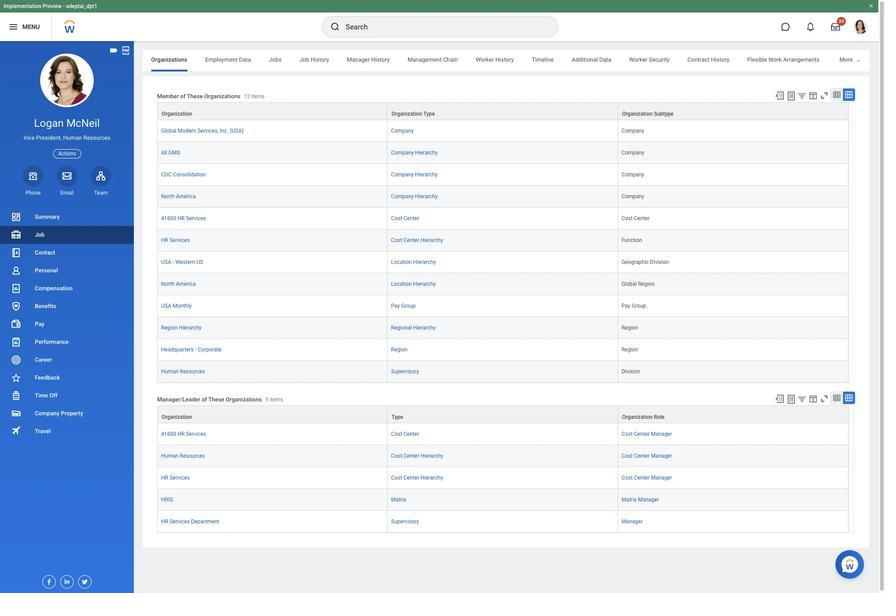 Task type: vqa. For each thing, say whether or not it's contained in the screenshot.
middle The Identification #
no



Task type: describe. For each thing, give the bounding box(es) containing it.
cost center hierarchy for human resources's cost center manager link's cost center hierarchy link
[[391, 453, 444, 459]]

actions
[[58, 150, 76, 157]]

regional hierarchy link
[[391, 323, 436, 331]]

organization role button
[[619, 406, 849, 423]]

items for member of these organizations
[[252, 94, 265, 100]]

cdc
[[161, 172, 172, 178]]

worker history
[[476, 56, 514, 63]]

us
[[197, 259, 203, 265]]

north america link for location hierarchy
[[161, 279, 196, 287]]

modern
[[178, 128, 196, 134]]

global for global modern services, inc. (usa)
[[161, 128, 177, 134]]

performance
[[35, 339, 69, 345]]

management
[[408, 56, 442, 63]]

preview
[[43, 3, 62, 9]]

organization for organization role
[[623, 414, 653, 420]]

services for row containing hr services department
[[170, 519, 190, 525]]

supervisory link for human resources
[[391, 367, 419, 375]]

geographic
[[622, 259, 649, 265]]

human resources for supervisory
[[161, 369, 205, 375]]

services up us
[[186, 215, 206, 222]]

all gms link
[[161, 148, 180, 156]]

view printable version (pdf) image
[[121, 46, 131, 55]]

email logan mcneil element
[[57, 189, 77, 197]]

human for supervisory
[[161, 369, 179, 375]]

organization button for member of these organizations
[[158, 103, 387, 120]]

travel
[[35, 428, 51, 435]]

history for worker history
[[496, 56, 514, 63]]

email button
[[57, 166, 77, 197]]

matrix link
[[391, 495, 407, 503]]

close environment banner image
[[869, 3, 875, 8]]

global modern services, inc. (usa)
[[161, 128, 244, 134]]

function
[[622, 237, 643, 244]]

manager/leader of these organizations 5 items
[[157, 396, 283, 403]]

cost center manager link for 41600 hr services
[[622, 429, 673, 437]]

5
[[266, 397, 269, 403]]

resources inside navigation pane region
[[83, 135, 111, 141]]

benefits link
[[0, 298, 134, 315]]

cost for cost center manager link related to 41600 hr services
[[622, 431, 633, 437]]

services for seventh row
[[170, 237, 190, 244]]

region element for regional hierarchy
[[622, 323, 639, 331]]

matrix for matrix manager
[[622, 497, 637, 503]]

33
[[840, 19, 845, 24]]

center for 3rd cost center hierarchy link from the bottom of the page
[[404, 237, 420, 244]]

center for hr services cost center manager link's cost center hierarchy link
[[404, 475, 420, 481]]

worker for worker history
[[476, 56, 494, 63]]

job link
[[0, 226, 134, 244]]

pay link
[[0, 315, 134, 333]]

feedback link
[[0, 369, 134, 387]]

travel link
[[0, 423, 134, 440]]

0 horizontal spatial division
[[622, 369, 641, 375]]

2 company element from the top
[[622, 148, 645, 156]]

email
[[60, 190, 74, 196]]

row containing global modern services, inc. (usa)
[[157, 120, 849, 142]]

usa monthly link
[[161, 301, 192, 309]]

human resources link for supervisory
[[161, 367, 205, 375]]

phone image
[[27, 171, 39, 181]]

click to view/edit grid preferences image for member of these organizations
[[809, 91, 819, 101]]

human inside navigation pane region
[[63, 135, 82, 141]]

organization type button
[[388, 103, 618, 120]]

jobs
[[269, 56, 282, 63]]

time
[[35, 392, 48, 399]]

team link
[[91, 166, 111, 197]]

organization for organization type
[[392, 111, 423, 117]]

2 location hierarchy link from the top
[[391, 279, 436, 287]]

region element for region
[[622, 345, 639, 353]]

usa monthly
[[161, 303, 192, 309]]

subtype
[[655, 111, 674, 117]]

row containing all gms
[[157, 142, 849, 164]]

Search Workday  search field
[[346, 17, 540, 37]]

center for human resources's cost center manager link's cost center hierarchy link
[[404, 453, 420, 459]]

7 row from the top
[[157, 230, 849, 252]]

pay group for pay group link
[[391, 303, 416, 309]]

manager history
[[347, 56, 390, 63]]

resources for supervisory
[[180, 369, 205, 375]]

history for contract history
[[712, 56, 730, 63]]

headquarters - corporate
[[161, 347, 222, 353]]

- for headquarters
[[195, 347, 197, 353]]

tab list containing organizations
[[96, 50, 823, 71]]

job history
[[300, 56, 329, 63]]

all
[[161, 150, 167, 156]]

headquarters - corporate link
[[161, 345, 222, 353]]

summary
[[35, 214, 60, 220]]

additional
[[572, 56, 598, 63]]

(usa)
[[230, 128, 244, 134]]

inc.
[[220, 128, 229, 134]]

personal link
[[0, 262, 134, 280]]

america for location
[[176, 281, 196, 287]]

performance image
[[11, 337, 21, 348]]

organization button for manager/leader of these organizations
[[158, 406, 387, 423]]

14 row from the top
[[157, 406, 849, 424]]

global region
[[622, 281, 655, 287]]

2 41600 hr services from the top
[[161, 431, 206, 437]]

these for manager/leader
[[209, 396, 225, 403]]

notifications large image
[[807, 22, 816, 31]]

employment
[[205, 56, 238, 63]]

organization for organization subtype
[[623, 111, 653, 117]]

toolbar for manager/leader of these organizations
[[772, 392, 856, 406]]

row containing hr services department
[[157, 511, 849, 533]]

12
[[244, 94, 250, 100]]

twitter image
[[79, 576, 88, 586]]

organization subtype button
[[619, 103, 849, 120]]

cost center hierarchy link for human resources's cost center manager link
[[391, 451, 444, 459]]

contact
[[35, 249, 55, 256]]

expand table image
[[845, 90, 854, 99]]

2 location from the top
[[391, 281, 412, 287]]

work
[[769, 56, 782, 63]]

15 row from the top
[[157, 424, 849, 445]]

logan mcneil
[[34, 117, 100, 130]]

hr services department link
[[161, 517, 219, 525]]

matrix for matrix link
[[391, 497, 407, 503]]

5 row from the top
[[157, 186, 849, 208]]

compensation link
[[0, 280, 134, 298]]

adeptai_dpt1
[[66, 3, 97, 9]]

company property link
[[0, 405, 134, 423]]

pay inside pay link
[[35, 321, 44, 327]]

phone logan mcneil element
[[23, 189, 43, 197]]

services for 3rd row from the bottom
[[170, 475, 190, 481]]

toolbar for member of these organizations
[[772, 88, 856, 102]]

feedback image
[[11, 373, 21, 383]]

management chain
[[408, 56, 458, 63]]

usa - western us
[[161, 259, 203, 265]]

41600 for second 41600 hr services link from the bottom
[[161, 215, 176, 222]]

summary image
[[11, 212, 21, 222]]

gms
[[169, 150, 180, 156]]

type button
[[388, 406, 618, 423]]

monthly
[[173, 303, 192, 309]]

center for cost center manager link related to 41600 hr services
[[635, 431, 650, 437]]

global region element
[[622, 279, 655, 287]]

contact image
[[11, 247, 21, 258]]

career
[[35, 356, 52, 363]]

function element
[[622, 235, 643, 244]]

geographic division element
[[622, 257, 670, 265]]

contact link
[[0, 244, 134, 262]]

organization down member
[[162, 111, 192, 117]]

contract history
[[688, 56, 730, 63]]

center for cost center link associated with second 41600 hr services link
[[404, 431, 420, 437]]

row containing hris
[[157, 489, 849, 511]]

logan
[[34, 117, 64, 130]]

north america for company
[[161, 193, 196, 200]]

consolidation
[[173, 172, 206, 178]]

actions button
[[53, 149, 81, 158]]

cost center manager link for human resources
[[622, 451, 673, 459]]

cdc consolidation
[[161, 172, 206, 178]]

company hierarchy for all gms
[[391, 150, 438, 156]]

north america for location
[[161, 281, 196, 287]]

pay group link
[[391, 301, 416, 309]]

company hierarchy link for north america
[[391, 192, 438, 200]]

usa for usa - western us
[[161, 259, 171, 265]]

company property
[[35, 410, 83, 417]]

0 vertical spatial organizations
[[151, 56, 188, 63]]

global modern services, inc. (usa) link
[[161, 126, 244, 134]]

1 vertical spatial type
[[392, 414, 403, 420]]

organization down manager/leader
[[162, 414, 192, 420]]

implementation
[[4, 3, 41, 9]]

mcneil
[[66, 117, 100, 130]]

items for manager/leader of these organizations
[[270, 397, 283, 403]]

click to view/edit grid preferences image for manager/leader of these organizations
[[809, 394, 819, 404]]

location hierarchy for 1st location hierarchy 'link'
[[391, 259, 436, 265]]

all gms
[[161, 150, 180, 156]]

pay group for pay group element
[[622, 303, 647, 309]]

chain
[[444, 56, 458, 63]]

of for member
[[180, 93, 186, 100]]

hr services for 3rd row from the bottom's hr services link
[[161, 475, 190, 481]]

western
[[176, 259, 195, 265]]

cost for human resources's cost center manager link's cost center hierarchy link
[[391, 453, 403, 459]]

inbox large image
[[832, 22, 841, 31]]

tag image
[[109, 46, 119, 55]]

career link
[[0, 351, 134, 369]]

vice president, human resources
[[23, 135, 111, 141]]

cdc consolidation link
[[161, 170, 206, 178]]

organizations for manager/leader
[[226, 396, 262, 403]]

benefits
[[35, 303, 56, 310]]

phone
[[25, 190, 41, 196]]

team logan mcneil element
[[91, 189, 111, 197]]

data for employment data
[[239, 56, 251, 63]]

select to filter grid data image
[[798, 395, 808, 404]]

export to excel image
[[776, 394, 785, 404]]

0 vertical spatial division
[[651, 259, 670, 265]]

of for manager/leader
[[202, 396, 207, 403]]

off
[[49, 392, 58, 399]]

cost center element
[[622, 214, 650, 222]]

performance link
[[0, 333, 134, 351]]

timeline
[[532, 56, 554, 63]]

region for region element corresponding to region
[[622, 347, 639, 353]]

manager/leader
[[157, 396, 200, 403]]



Task type: locate. For each thing, give the bounding box(es) containing it.
feedback
[[35, 374, 60, 381]]

0 vertical spatial region element
[[622, 323, 639, 331]]

human up hris link on the left of the page
[[161, 453, 179, 459]]

supervisory for hr services department
[[391, 519, 419, 525]]

row containing headquarters - corporate
[[157, 339, 849, 361]]

list
[[0, 208, 134, 440]]

items inside manager/leader of these organizations 5 items
[[270, 397, 283, 403]]

north down cdc on the top of the page
[[161, 193, 175, 200]]

fullscreen image
[[820, 91, 830, 101]]

0 vertical spatial human resources link
[[161, 367, 205, 375]]

2 41600 from the top
[[161, 431, 176, 437]]

1 vertical spatial click to view/edit grid preferences image
[[809, 394, 819, 404]]

11 row from the top
[[157, 317, 849, 339]]

table image
[[833, 90, 842, 99]]

0 vertical spatial 41600 hr services
[[161, 215, 206, 222]]

1 row from the top
[[157, 102, 849, 120]]

job up contact
[[35, 231, 45, 238]]

contract
[[688, 56, 710, 63]]

41600 hr services link down cdc consolidation
[[161, 214, 206, 222]]

2 north america from the top
[[161, 281, 196, 287]]

row containing cdc consolidation
[[157, 164, 849, 186]]

1 41600 from the top
[[161, 215, 176, 222]]

select to filter grid data image
[[798, 91, 808, 101]]

0 vertical spatial type
[[424, 111, 435, 117]]

0 vertical spatial north america
[[161, 193, 196, 200]]

1 vertical spatial north america link
[[161, 279, 196, 287]]

1 usa from the top
[[161, 259, 171, 265]]

human resources link for cost center hierarchy
[[161, 451, 205, 459]]

matrix manager link
[[622, 495, 660, 503]]

33 button
[[826, 17, 847, 37]]

region inside global region "element"
[[639, 281, 655, 287]]

cost center link for second 41600 hr services link
[[391, 429, 420, 437]]

1 horizontal spatial job
[[300, 56, 310, 63]]

security
[[649, 56, 670, 63]]

- for usa
[[173, 259, 174, 265]]

0 vertical spatial location hierarchy link
[[391, 257, 436, 265]]

1 vertical spatial human resources
[[161, 453, 205, 459]]

usa left western
[[161, 259, 171, 265]]

- left corporate
[[195, 347, 197, 353]]

1 vertical spatial of
[[202, 396, 207, 403]]

human resources link
[[161, 367, 205, 375], [161, 451, 205, 459]]

1 horizontal spatial matrix
[[622, 497, 637, 503]]

region down geographic division
[[639, 281, 655, 287]]

19 row from the top
[[157, 511, 849, 533]]

data right employment
[[239, 56, 251, 63]]

3 cost center manager from the top
[[622, 475, 673, 481]]

1 vertical spatial division
[[622, 369, 641, 375]]

row containing region hierarchy
[[157, 317, 849, 339]]

1 horizontal spatial these
[[209, 396, 225, 403]]

13 row from the top
[[157, 361, 849, 383]]

1 horizontal spatial of
[[202, 396, 207, 403]]

0 vertical spatial of
[[180, 93, 186, 100]]

1 location from the top
[[391, 259, 412, 265]]

company property image
[[11, 408, 21, 419]]

list containing summary
[[0, 208, 134, 440]]

north america link for company hierarchy
[[161, 192, 196, 200]]

compensation image
[[11, 283, 21, 294]]

1 vertical spatial 41600 hr services
[[161, 431, 206, 437]]

16 row from the top
[[157, 445, 849, 467]]

services,
[[198, 128, 219, 134]]

data right additional
[[600, 56, 612, 63]]

these right manager/leader
[[209, 396, 225, 403]]

1 vertical spatial items
[[270, 397, 283, 403]]

north for location
[[161, 281, 175, 287]]

matrix manager
[[622, 497, 660, 503]]

headquarters
[[161, 347, 194, 353]]

more
[[840, 56, 854, 63]]

1 vertical spatial cost center hierarchy
[[391, 453, 444, 459]]

0 horizontal spatial matrix
[[391, 497, 407, 503]]

supervisory for human resources
[[391, 369, 419, 375]]

1 41600 hr services from the top
[[161, 215, 206, 222]]

profile logan mcneil image
[[854, 20, 868, 36]]

2 vertical spatial organizations
[[226, 396, 262, 403]]

0 vertical spatial 41600 hr services link
[[161, 214, 206, 222]]

america
[[176, 193, 196, 200], [176, 281, 196, 287]]

department
[[191, 519, 219, 525]]

1 click to view/edit grid preferences image from the top
[[809, 91, 819, 101]]

data for additional data
[[600, 56, 612, 63]]

cost for human resources's cost center manager link
[[622, 453, 633, 459]]

2 north from the top
[[161, 281, 175, 287]]

region
[[639, 281, 655, 287], [161, 325, 178, 331], [622, 325, 639, 331], [391, 347, 408, 353], [622, 347, 639, 353]]

supervisory link down region link
[[391, 367, 419, 375]]

0 vertical spatial company hierarchy
[[391, 150, 438, 156]]

toolbar
[[772, 88, 856, 102], [772, 392, 856, 406]]

region link
[[391, 345, 408, 353]]

1 vertical spatial hr services link
[[161, 473, 190, 481]]

region element up division element
[[622, 345, 639, 353]]

job inside navigation pane region
[[35, 231, 45, 238]]

division element
[[622, 367, 641, 375]]

region for region hierarchy
[[161, 325, 178, 331]]

region up division element
[[622, 347, 639, 353]]

1 matrix from the left
[[391, 497, 407, 503]]

summary link
[[0, 208, 134, 226]]

41600 for second 41600 hr services link
[[161, 431, 176, 437]]

2 data from the left
[[600, 56, 612, 63]]

linkedin image
[[61, 576, 71, 585]]

2 horizontal spatial pay
[[622, 303, 631, 309]]

company hierarchy link for all gms
[[391, 148, 438, 156]]

fullscreen image
[[820, 394, 830, 404]]

center for cost center element
[[635, 215, 650, 222]]

usa for usa monthly
[[161, 303, 171, 309]]

region down pay group element
[[622, 325, 639, 331]]

north america link
[[161, 192, 196, 200], [161, 279, 196, 287]]

41600 hr services link
[[161, 214, 206, 222], [161, 429, 206, 437]]

41600 hr services down manager/leader
[[161, 431, 206, 437]]

2 supervisory link from the top
[[391, 517, 419, 525]]

north
[[161, 193, 175, 200], [161, 281, 175, 287]]

cost center hierarchy link for hr services cost center manager link
[[391, 473, 444, 481]]

export to worksheets image
[[787, 394, 797, 405]]

41600 hr services
[[161, 215, 206, 222], [161, 431, 206, 437]]

supervisory down matrix link
[[391, 519, 419, 525]]

hr services link for 3rd row from the bottom
[[161, 473, 190, 481]]

export to worksheets image
[[787, 91, 797, 101]]

pay group element
[[622, 301, 647, 309]]

organizations left 12
[[204, 93, 241, 100]]

2 toolbar from the top
[[772, 392, 856, 406]]

1 vertical spatial organizations
[[204, 93, 241, 100]]

menu banner
[[0, 0, 879, 41]]

0 vertical spatial location hierarchy
[[391, 259, 436, 265]]

group for pay group link
[[402, 303, 416, 309]]

- right preview
[[63, 3, 65, 9]]

row containing usa - western us
[[157, 252, 849, 273]]

organizations left 5
[[226, 396, 262, 403]]

1 north america link from the top
[[161, 192, 196, 200]]

2 vertical spatial cost center hierarchy link
[[391, 473, 444, 481]]

pay up regional on the left bottom of page
[[391, 303, 400, 309]]

1 toolbar from the top
[[772, 88, 856, 102]]

group for pay group element
[[632, 303, 647, 309]]

cost center manager for hr services
[[622, 475, 673, 481]]

0 vertical spatial global
[[161, 128, 177, 134]]

organizations up member
[[151, 56, 188, 63]]

2 vertical spatial company hierarchy link
[[391, 192, 438, 200]]

america down cdc consolidation
[[176, 193, 196, 200]]

pay inside pay group element
[[622, 303, 631, 309]]

services up hris link on the left of the page
[[170, 475, 190, 481]]

1 data from the left
[[239, 56, 251, 63]]

geographic division
[[622, 259, 670, 265]]

2 hr services from the top
[[161, 475, 190, 481]]

resources
[[83, 135, 111, 141], [180, 369, 205, 375], [180, 453, 205, 459]]

tab list
[[96, 50, 823, 71]]

company hierarchy link for cdc consolidation
[[391, 170, 438, 178]]

1 horizontal spatial worker
[[630, 56, 648, 63]]

group up regional hierarchy link
[[402, 303, 416, 309]]

menu button
[[0, 13, 51, 41]]

pay
[[391, 303, 400, 309], [622, 303, 631, 309], [35, 321, 44, 327]]

- inside menu banner
[[63, 3, 65, 9]]

1 vertical spatial toolbar
[[772, 392, 856, 406]]

1 history from the left
[[311, 56, 329, 63]]

usa left 'monthly'
[[161, 303, 171, 309]]

0 vertical spatial company hierarchy link
[[391, 148, 438, 156]]

0 vertical spatial toolbar
[[772, 88, 856, 102]]

1 vertical spatial location hierarchy link
[[391, 279, 436, 287]]

cost center manager link for hr services
[[622, 473, 673, 481]]

job for job history
[[300, 56, 310, 63]]

1 human resources from the top
[[161, 369, 205, 375]]

cost for hr services cost center manager link
[[622, 475, 633, 481]]

1 location hierarchy from the top
[[391, 259, 436, 265]]

organization subtype
[[623, 111, 674, 117]]

2 vertical spatial company hierarchy
[[391, 193, 438, 200]]

2 cost center manager from the top
[[622, 453, 673, 459]]

justify image
[[8, 21, 19, 32]]

history for job history
[[311, 56, 329, 63]]

location hierarchy for second location hierarchy 'link' from the top
[[391, 281, 436, 287]]

2 human resources link from the top
[[161, 451, 205, 459]]

1 human resources link from the top
[[161, 367, 205, 375]]

matrix
[[391, 497, 407, 503], [622, 497, 637, 503]]

9 row from the top
[[157, 273, 849, 295]]

organizations for member
[[204, 93, 241, 100]]

- left western
[[173, 259, 174, 265]]

region inside region hierarchy link
[[161, 325, 178, 331]]

10 row from the top
[[157, 295, 849, 317]]

manager inside tab list
[[347, 56, 370, 63]]

3 company hierarchy link from the top
[[391, 192, 438, 200]]

resources for cost center hierarchy
[[180, 453, 205, 459]]

2 human resources from the top
[[161, 453, 205, 459]]

1 vertical spatial supervisory
[[391, 519, 419, 525]]

2 row from the top
[[157, 120, 849, 142]]

organization left subtype
[[623, 111, 653, 117]]

2 company hierarchy link from the top
[[391, 170, 438, 178]]

1 worker from the left
[[476, 56, 494, 63]]

1 41600 hr services link from the top
[[161, 214, 206, 222]]

1 vertical spatial organization button
[[158, 406, 387, 423]]

north for company
[[161, 193, 175, 200]]

hr services link up usa - western us link
[[161, 235, 190, 244]]

these
[[187, 93, 203, 100], [209, 396, 225, 403]]

america down western
[[176, 281, 196, 287]]

0 vertical spatial hr services
[[161, 237, 190, 244]]

2 click to view/edit grid preferences image from the top
[[809, 394, 819, 404]]

1 cost center hierarchy from the top
[[391, 237, 444, 244]]

search image
[[330, 21, 341, 32]]

travel image
[[11, 426, 21, 436]]

41600
[[161, 215, 176, 222], [161, 431, 176, 437]]

0 horizontal spatial items
[[252, 94, 265, 100]]

0 horizontal spatial these
[[187, 93, 203, 100]]

0 horizontal spatial type
[[392, 414, 403, 420]]

2 cost center link from the top
[[391, 429, 420, 437]]

2 group from the left
[[632, 303, 647, 309]]

1 supervisory link from the top
[[391, 367, 419, 375]]

region hierarchy link
[[161, 323, 202, 331]]

6 row from the top
[[157, 208, 849, 230]]

hr services
[[161, 237, 190, 244], [161, 475, 190, 481]]

pay for pay group link
[[391, 303, 400, 309]]

8 row from the top
[[157, 252, 849, 273]]

items inside member of these organizations 12 items
[[252, 94, 265, 100]]

2 cost center manager link from the top
[[622, 451, 673, 459]]

company link
[[391, 126, 414, 134]]

job image
[[11, 230, 21, 240]]

hr services link for seventh row
[[161, 235, 190, 244]]

4 row from the top
[[157, 164, 849, 186]]

2 matrix from the left
[[622, 497, 637, 503]]

2 location hierarchy from the top
[[391, 281, 436, 287]]

0 vertical spatial north
[[161, 193, 175, 200]]

1 vertical spatial usa
[[161, 303, 171, 309]]

organization up company link
[[392, 111, 423, 117]]

supervisory
[[391, 369, 419, 375], [391, 519, 419, 525]]

0 horizontal spatial worker
[[476, 56, 494, 63]]

human down headquarters
[[161, 369, 179, 375]]

0 vertical spatial -
[[63, 3, 65, 9]]

items right 12
[[252, 94, 265, 100]]

2 worker from the left
[[630, 56, 648, 63]]

4 history from the left
[[712, 56, 730, 63]]

history for manager history
[[372, 56, 390, 63]]

1 location hierarchy link from the top
[[391, 257, 436, 265]]

3 history from the left
[[496, 56, 514, 63]]

0 vertical spatial resources
[[83, 135, 111, 141]]

services up usa - western us link
[[170, 237, 190, 244]]

career image
[[11, 355, 21, 365]]

click to view/edit grid preferences image left fullscreen icon
[[809, 91, 819, 101]]

region element
[[622, 323, 639, 331], [622, 345, 639, 353]]

41600 hr services link down manager/leader
[[161, 429, 206, 437]]

1 horizontal spatial -
[[173, 259, 174, 265]]

company hierarchy for cdc consolidation
[[391, 172, 438, 178]]

team
[[94, 190, 108, 196]]

cost for 3rd cost center hierarchy link from the bottom of the page
[[391, 237, 403, 244]]

2 region element from the top
[[622, 345, 639, 353]]

1 region element from the top
[[622, 323, 639, 331]]

0 vertical spatial these
[[187, 93, 203, 100]]

compensation
[[35, 285, 73, 292]]

human down logan mcneil
[[63, 135, 82, 141]]

1 vertical spatial human
[[161, 369, 179, 375]]

center for cost center link for second 41600 hr services link from the bottom
[[404, 215, 420, 222]]

supervisory down region link
[[391, 369, 419, 375]]

hris link
[[161, 495, 173, 503]]

row containing usa monthly
[[157, 295, 849, 317]]

pay inside pay group link
[[391, 303, 400, 309]]

3 cost center manager link from the top
[[622, 473, 673, 481]]

0 vertical spatial click to view/edit grid preferences image
[[809, 91, 819, 101]]

services down manager/leader
[[186, 431, 206, 437]]

0 vertical spatial organization button
[[158, 103, 387, 120]]

2 horizontal spatial -
[[195, 347, 197, 353]]

1 vertical spatial cost center link
[[391, 429, 420, 437]]

1 cost center manager link from the top
[[622, 429, 673, 437]]

2 usa from the top
[[161, 303, 171, 309]]

1 group from the left
[[402, 303, 416, 309]]

worker
[[476, 56, 494, 63], [630, 56, 648, 63]]

0 vertical spatial cost center manager link
[[622, 429, 673, 437]]

cost center manager
[[622, 431, 673, 437], [622, 453, 673, 459], [622, 475, 673, 481]]

2 company hierarchy from the top
[[391, 172, 438, 178]]

1 organization button from the top
[[158, 103, 387, 120]]

pay image
[[11, 319, 21, 330]]

view team image
[[96, 171, 106, 181]]

north up usa monthly link
[[161, 281, 175, 287]]

1 company hierarchy link from the top
[[391, 148, 438, 156]]

1 horizontal spatial group
[[632, 303, 647, 309]]

america for company
[[176, 193, 196, 200]]

1 vertical spatial global
[[622, 281, 637, 287]]

1 hr services from the top
[[161, 237, 190, 244]]

2 hr services link from the top
[[161, 473, 190, 481]]

services down hris
[[170, 519, 190, 525]]

0 vertical spatial 41600
[[161, 215, 176, 222]]

global inside "element"
[[622, 281, 637, 287]]

human for cost center hierarchy
[[161, 453, 179, 459]]

center for hr services cost center manager link
[[635, 475, 650, 481]]

organization button down 12
[[158, 103, 387, 120]]

export to excel image
[[776, 91, 785, 101]]

location hierarchy link
[[391, 257, 436, 265], [391, 279, 436, 287]]

2 cost center hierarchy from the top
[[391, 453, 444, 459]]

1 vertical spatial -
[[173, 259, 174, 265]]

cost center manager link
[[622, 429, 673, 437], [622, 451, 673, 459], [622, 473, 673, 481]]

cost for hr services cost center manager link's cost center hierarchy link
[[391, 475, 403, 481]]

property
[[61, 410, 83, 417]]

of right member
[[180, 93, 186, 100]]

hr for seventh row
[[161, 237, 168, 244]]

pay down the global region
[[622, 303, 631, 309]]

pay group up regional on the left bottom of page
[[391, 303, 416, 309]]

cost center manager for human resources
[[622, 453, 673, 459]]

2 supervisory from the top
[[391, 519, 419, 525]]

2 vertical spatial cost center hierarchy
[[391, 475, 444, 481]]

flexible work arrangements
[[748, 56, 820, 63]]

0 vertical spatial human
[[63, 135, 82, 141]]

job
[[300, 56, 310, 63], [35, 231, 45, 238]]

2 pay group from the left
[[622, 303, 647, 309]]

pay for pay group element
[[622, 303, 631, 309]]

organization button
[[158, 103, 387, 120], [158, 406, 387, 423]]

1 horizontal spatial items
[[270, 397, 283, 403]]

worker security
[[630, 56, 670, 63]]

41600 hr services up usa - western us link
[[161, 215, 206, 222]]

cost center manager for 41600 hr services
[[622, 431, 673, 437]]

pay group
[[391, 303, 416, 309], [622, 303, 647, 309]]

member
[[157, 93, 179, 100]]

1 north from the top
[[161, 193, 175, 200]]

0 horizontal spatial pay
[[35, 321, 44, 327]]

3 company hierarchy from the top
[[391, 193, 438, 200]]

organization role
[[623, 414, 665, 420]]

north america down cdc consolidation
[[161, 193, 196, 200]]

2 history from the left
[[372, 56, 390, 63]]

click to view/edit grid preferences image left fullscreen image
[[809, 394, 819, 404]]

organization button down 5
[[158, 406, 387, 423]]

supervisory link down matrix link
[[391, 517, 419, 525]]

1 vertical spatial job
[[35, 231, 45, 238]]

company hierarchy
[[391, 150, 438, 156], [391, 172, 438, 178], [391, 193, 438, 200]]

pay group down the global region
[[622, 303, 647, 309]]

human resources for cost center hierarchy
[[161, 453, 205, 459]]

pay down benefits in the bottom of the page
[[35, 321, 44, 327]]

hr services for seventh row's hr services link
[[161, 237, 190, 244]]

cost for cost center element
[[622, 215, 633, 222]]

0 vertical spatial north america link
[[161, 192, 196, 200]]

worker right 'chain'
[[476, 56, 494, 63]]

2 cost center hierarchy link from the top
[[391, 451, 444, 459]]

1 cost center link from the top
[[391, 214, 420, 222]]

1 vertical spatial location hierarchy
[[391, 281, 436, 287]]

cost center hierarchy
[[391, 237, 444, 244], [391, 453, 444, 459], [391, 475, 444, 481]]

center for human resources's cost center manager link
[[635, 453, 650, 459]]

41600 down cdc on the top of the page
[[161, 215, 176, 222]]

hr services up usa - western us link
[[161, 237, 190, 244]]

1 supervisory from the top
[[391, 369, 419, 375]]

click to view/edit grid preferences image
[[809, 91, 819, 101], [809, 394, 819, 404]]

employment data
[[205, 56, 251, 63]]

1 north america from the top
[[161, 193, 196, 200]]

1 horizontal spatial data
[[600, 56, 612, 63]]

organization type
[[392, 111, 435, 117]]

2 north america link from the top
[[161, 279, 196, 287]]

1 vertical spatial north america
[[161, 281, 196, 287]]

member of these organizations 12 items
[[157, 93, 265, 100]]

these right member
[[187, 93, 203, 100]]

0 vertical spatial location
[[391, 259, 412, 265]]

1 company element from the top
[[622, 126, 645, 134]]

2 vertical spatial cost center manager
[[622, 475, 673, 481]]

worker for worker security
[[630, 56, 648, 63]]

2 vertical spatial human
[[161, 453, 179, 459]]

3 cost center hierarchy link from the top
[[391, 473, 444, 481]]

0 vertical spatial cost center hierarchy
[[391, 237, 444, 244]]

1 vertical spatial north
[[161, 281, 175, 287]]

time off
[[35, 392, 58, 399]]

cost center hierarchy for hr services cost center manager link's cost center hierarchy link
[[391, 475, 444, 481]]

organization
[[162, 111, 192, 117], [392, 111, 423, 117], [623, 111, 653, 117], [162, 414, 192, 420], [623, 414, 653, 420]]

0 horizontal spatial pay group
[[391, 303, 416, 309]]

table image
[[833, 394, 842, 403]]

1 cost center hierarchy link from the top
[[391, 235, 444, 244]]

job right jobs
[[300, 56, 310, 63]]

north america link down cdc consolidation
[[161, 192, 196, 200]]

41600 down manager/leader
[[161, 431, 176, 437]]

hr for row containing hr services department
[[161, 519, 168, 525]]

0 vertical spatial items
[[252, 94, 265, 100]]

0 vertical spatial usa
[[161, 259, 171, 265]]

0 vertical spatial supervisory link
[[391, 367, 419, 375]]

1 america from the top
[[176, 193, 196, 200]]

0 horizontal spatial global
[[161, 128, 177, 134]]

12 row from the top
[[157, 339, 849, 361]]

location
[[391, 259, 412, 265], [391, 281, 412, 287]]

17 row from the top
[[157, 467, 849, 489]]

1 pay group from the left
[[391, 303, 416, 309]]

usa inside usa - western us link
[[161, 259, 171, 265]]

2 vertical spatial resources
[[180, 453, 205, 459]]

usa inside usa monthly link
[[161, 303, 171, 309]]

type
[[424, 111, 435, 117], [392, 414, 403, 420]]

0 vertical spatial cost center manager
[[622, 431, 673, 437]]

cost center link for second 41600 hr services link from the bottom
[[391, 214, 420, 222]]

facebook image
[[43, 576, 53, 586]]

1 vertical spatial company hierarchy
[[391, 172, 438, 178]]

manager
[[347, 56, 370, 63], [652, 431, 673, 437], [652, 453, 673, 459], [652, 475, 673, 481], [639, 497, 660, 503], [622, 519, 643, 525]]

time off image
[[11, 390, 21, 401]]

2 vertical spatial -
[[195, 347, 197, 353]]

1 vertical spatial company hierarchy link
[[391, 170, 438, 178]]

0 horizontal spatial data
[[239, 56, 251, 63]]

company element
[[622, 126, 645, 134], [622, 148, 645, 156], [622, 170, 645, 178], [622, 192, 645, 200]]

of right manager/leader
[[202, 396, 207, 403]]

hr services up hris link on the left of the page
[[161, 475, 190, 481]]

0 vertical spatial america
[[176, 193, 196, 200]]

global for global region
[[622, 281, 637, 287]]

region hierarchy
[[161, 325, 202, 331]]

hris
[[161, 497, 173, 503]]

1 horizontal spatial pay group
[[622, 303, 647, 309]]

1 company hierarchy from the top
[[391, 150, 438, 156]]

group down the global region
[[632, 303, 647, 309]]

region element down pay group element
[[622, 323, 639, 331]]

supervisory link for hr services department
[[391, 517, 419, 525]]

usa
[[161, 259, 171, 265], [161, 303, 171, 309]]

role
[[655, 414, 665, 420]]

north america link down usa - western us
[[161, 279, 196, 287]]

1 cost center manager from the top
[[622, 431, 673, 437]]

18 row from the top
[[157, 489, 849, 511]]

row
[[157, 102, 849, 120], [157, 120, 849, 142], [157, 142, 849, 164], [157, 164, 849, 186], [157, 186, 849, 208], [157, 208, 849, 230], [157, 230, 849, 252], [157, 252, 849, 273], [157, 273, 849, 295], [157, 295, 849, 317], [157, 317, 849, 339], [157, 339, 849, 361], [157, 361, 849, 383], [157, 406, 849, 424], [157, 424, 849, 445], [157, 445, 849, 467], [157, 467, 849, 489], [157, 489, 849, 511], [157, 511, 849, 533]]

1 vertical spatial supervisory link
[[391, 517, 419, 525]]

company hierarchy for north america
[[391, 193, 438, 200]]

benefits image
[[11, 301, 21, 312]]

expand table image
[[845, 394, 854, 403]]

region for region element for regional hierarchy
[[622, 325, 639, 331]]

0 vertical spatial human resources
[[161, 369, 205, 375]]

2 vertical spatial cost center manager link
[[622, 473, 673, 481]]

flexible
[[748, 56, 768, 63]]

company inside navigation pane region
[[35, 410, 59, 417]]

2 41600 hr services link from the top
[[161, 429, 206, 437]]

cost center hierarchy for 3rd cost center hierarchy link from the bottom of the page
[[391, 237, 444, 244]]

0 horizontal spatial job
[[35, 231, 45, 238]]

0 vertical spatial cost center link
[[391, 214, 420, 222]]

1 vertical spatial location
[[391, 281, 412, 287]]

mail image
[[62, 171, 72, 181]]

1 vertical spatial 41600 hr services link
[[161, 429, 206, 437]]

3 cost center hierarchy from the top
[[391, 475, 444, 481]]

center
[[404, 215, 420, 222], [635, 215, 650, 222], [404, 237, 420, 244], [404, 431, 420, 437], [635, 431, 650, 437], [404, 453, 420, 459], [635, 453, 650, 459], [404, 475, 420, 481], [635, 475, 650, 481]]

navigation pane region
[[0, 41, 134, 593]]

personal image
[[11, 265, 21, 276]]

global left modern
[[161, 128, 177, 134]]

north america up usa monthly link
[[161, 281, 196, 287]]

corporate
[[198, 347, 222, 353]]

0 vertical spatial cost center hierarchy link
[[391, 235, 444, 244]]

1 vertical spatial these
[[209, 396, 225, 403]]

region down the usa monthly
[[161, 325, 178, 331]]

items right 5
[[270, 397, 283, 403]]

vice
[[23, 135, 35, 141]]

worker left security on the right top of the page
[[630, 56, 648, 63]]

3 row from the top
[[157, 142, 849, 164]]

hr services link up hris link on the left of the page
[[161, 473, 190, 481]]

2 america from the top
[[176, 281, 196, 287]]

organization left the role
[[623, 414, 653, 420]]

2 organization button from the top
[[158, 406, 387, 423]]

supervisory link
[[391, 367, 419, 375], [391, 517, 419, 525]]

company
[[391, 128, 414, 134], [622, 128, 645, 134], [391, 150, 414, 156], [622, 150, 645, 156], [391, 172, 414, 178], [622, 172, 645, 178], [391, 193, 414, 200], [622, 193, 645, 200], [35, 410, 59, 417]]

cost
[[391, 215, 403, 222], [622, 215, 633, 222], [391, 237, 403, 244], [391, 431, 403, 437], [622, 431, 633, 437], [391, 453, 403, 459], [622, 453, 633, 459], [391, 475, 403, 481], [622, 475, 633, 481]]

4 company element from the top
[[622, 192, 645, 200]]

1 vertical spatial cost center manager
[[622, 453, 673, 459]]

1 vertical spatial cost center manager link
[[622, 451, 673, 459]]

president,
[[36, 135, 62, 141]]

global up pay group element
[[622, 281, 637, 287]]

1 horizontal spatial type
[[424, 111, 435, 117]]

3 company element from the top
[[622, 170, 645, 178]]

these for member
[[187, 93, 203, 100]]

hr for 3rd row from the bottom
[[161, 475, 168, 481]]

1 vertical spatial hr services
[[161, 475, 190, 481]]

region down regional on the left bottom of page
[[391, 347, 408, 353]]

1 hr services link from the top
[[161, 235, 190, 244]]



